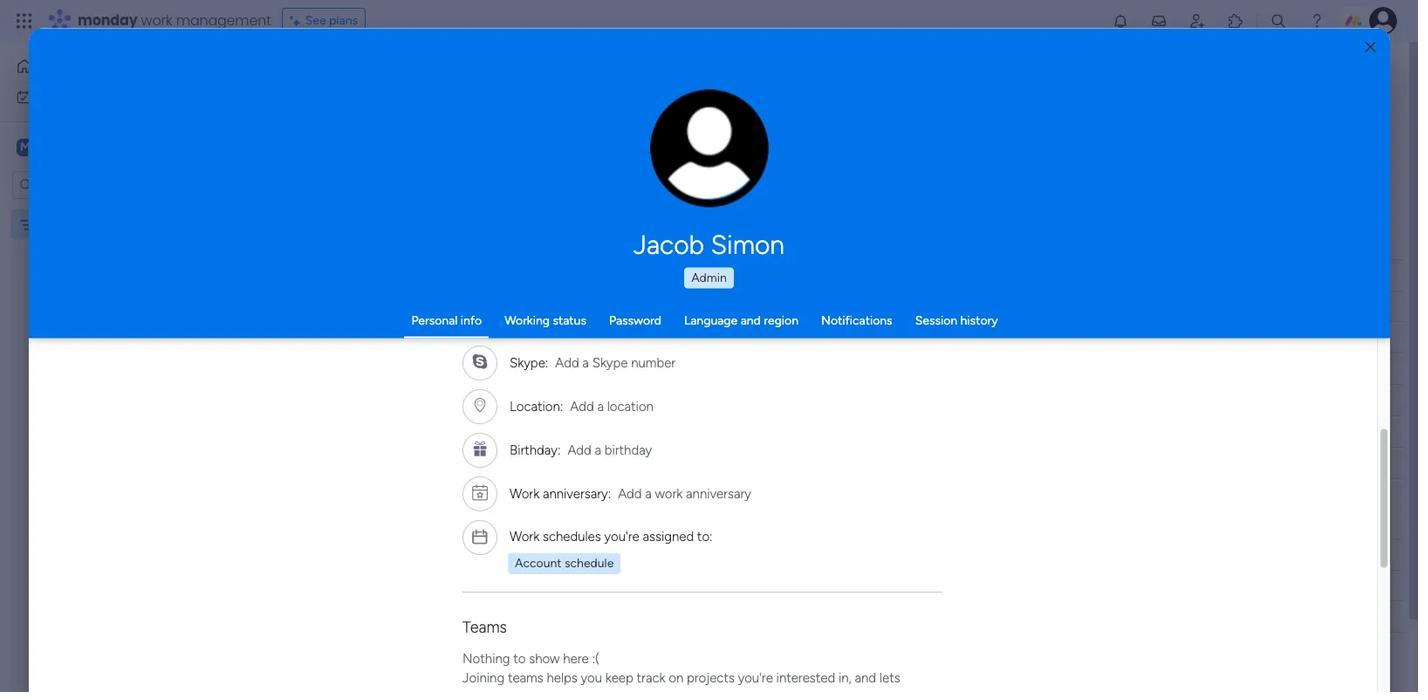 Task type: locate. For each thing, give the bounding box(es) containing it.
1 horizontal spatial work
[[141, 10, 172, 31]]

work down 'home'
[[58, 89, 85, 103]]

my left board
[[41, 217, 58, 232]]

2 vertical spatial and
[[855, 670, 876, 686]]

stands.
[[785, 97, 824, 112]]

sort
[[664, 175, 687, 190]]

track inside button
[[634, 97, 661, 112]]

timelines
[[529, 97, 578, 112]]

see
[[305, 13, 326, 28]]

1 work from the top
[[510, 485, 539, 501]]

0 vertical spatial track
[[634, 97, 661, 112]]

monday
[[78, 10, 138, 31]]

hide button
[[703, 168, 767, 196]]

work for work anniversary: add a work anniversary
[[510, 485, 539, 501]]

1 vertical spatial keep
[[606, 670, 633, 686]]

work up account
[[510, 528, 539, 544]]

and right timelines
[[581, 97, 601, 112]]

lets
[[880, 670, 900, 686]]

monday work management
[[78, 10, 271, 31]]

0 vertical spatial keep
[[604, 97, 631, 112]]

skype
[[592, 354, 628, 370]]

and up working on it
[[741, 312, 761, 327]]

0 vertical spatial project
[[330, 331, 369, 346]]

close image
[[1365, 41, 1376, 54]]

1 vertical spatial work
[[58, 89, 85, 103]]

add for add a location
[[570, 398, 594, 414]]

workspace selection element
[[17, 137, 146, 159]]

work down birthday:
[[510, 485, 539, 501]]

my down 'home'
[[38, 89, 55, 103]]

of right type at the left
[[364, 97, 375, 112]]

17
[[883, 331, 894, 344]]

work
[[510, 485, 539, 501], [510, 528, 539, 544]]

joining
[[463, 670, 505, 686]]

of left the where
[[664, 97, 676, 112]]

board
[[61, 217, 93, 232]]

status
[[737, 267, 773, 282]]

my board list box
[[0, 206, 223, 475]]

0 vertical spatial on
[[766, 330, 780, 345]]

type
[[336, 97, 361, 112]]

0 vertical spatial work
[[510, 485, 539, 501]]

1 vertical spatial working
[[718, 330, 763, 345]]

0 vertical spatial and
[[581, 97, 601, 112]]

option
[[0, 209, 223, 212]]

personal
[[411, 312, 458, 327]]

2 work from the top
[[510, 528, 539, 544]]

to:
[[697, 528, 713, 544]]

column information image
[[790, 268, 804, 282]]

project left 1
[[330, 331, 369, 346]]

info
[[461, 312, 482, 327]]

work for monday
[[141, 10, 172, 31]]

show
[[529, 650, 560, 666]]

working down language and region
[[718, 330, 763, 345]]

a left the birthday
[[595, 442, 601, 457]]

you're down you
[[572, 690, 607, 692]]

birthday
[[605, 442, 652, 457]]

see plans
[[305, 13, 358, 28]]

0 horizontal spatial project
[[330, 331, 369, 346]]

project for project 1
[[330, 331, 369, 346]]

interested
[[776, 670, 835, 686]]

1 vertical spatial project
[[435, 546, 475, 561]]

1 vertical spatial track
[[637, 670, 665, 686]]

2 vertical spatial work
[[655, 485, 683, 501]]

keep
[[604, 97, 631, 112], [606, 670, 633, 686]]

work inside button
[[58, 89, 85, 103]]

1 of from the left
[[364, 97, 375, 112]]

0 vertical spatial my
[[38, 89, 55, 103]]

working
[[505, 312, 550, 327], [718, 330, 763, 345]]

a for skype
[[582, 354, 589, 370]]

1 horizontal spatial working
[[718, 330, 763, 345]]

skype: add a skype number
[[510, 354, 676, 370]]

1 vertical spatial my
[[41, 217, 58, 232]]

1 horizontal spatial of
[[664, 97, 676, 112]]

0 vertical spatial working
[[505, 312, 550, 327]]

0 vertical spatial work
[[141, 10, 172, 31]]

1 vertical spatial work
[[510, 528, 539, 544]]

working up skype:
[[505, 312, 550, 327]]

jacob
[[634, 229, 704, 260]]

add up birthday: add a birthday on the left bottom of page
[[570, 398, 594, 414]]

track
[[634, 97, 661, 112], [637, 670, 665, 686]]

1 vertical spatial on
[[669, 670, 684, 686]]

0 horizontal spatial working
[[505, 312, 550, 327]]

track left the where
[[634, 97, 661, 112]]

0 horizontal spatial of
[[364, 97, 375, 112]]

1 horizontal spatial project
[[435, 546, 475, 561]]

work
[[141, 10, 172, 31], [58, 89, 85, 103], [655, 485, 683, 501]]

hide
[[731, 175, 757, 190]]

workspace
[[74, 138, 143, 155]]

0 horizontal spatial on
[[669, 670, 684, 686]]

1 vertical spatial you're
[[738, 670, 773, 686]]

birthday:
[[510, 442, 561, 457]]

and
[[581, 97, 601, 112], [741, 312, 761, 327], [855, 670, 876, 686]]

2 horizontal spatial and
[[855, 670, 876, 686]]

location:
[[510, 398, 563, 414]]

keep right timelines
[[604, 97, 631, 112]]

project up teams button
[[435, 546, 475, 561]]

of
[[364, 97, 375, 112], [664, 97, 676, 112]]

add down location: add a location
[[568, 442, 591, 457]]

and right in,
[[855, 670, 876, 686]]

change profile picture button
[[650, 89, 769, 208]]

1 vertical spatial and
[[741, 312, 761, 327]]

management
[[176, 10, 271, 31]]

keep up the about.
[[606, 670, 633, 686]]

password link
[[609, 312, 662, 327]]

sort button
[[636, 168, 698, 196]]

:(
[[592, 650, 600, 666]]

language and region
[[684, 312, 799, 327]]

notifications link
[[821, 312, 893, 327]]

you're
[[604, 528, 639, 544], [738, 670, 773, 686], [572, 690, 607, 692]]

and inside nothing to show here :( joining teams helps you keep track on projects you're interested in, and lets people know what you're about.
[[855, 670, 876, 686]]

my inside list box
[[41, 217, 58, 232]]

work schedules you're assigned to:
[[510, 528, 713, 544]]

work for work schedules you're assigned to:
[[510, 528, 539, 544]]

what
[[540, 690, 568, 692]]

a for location
[[597, 398, 604, 414]]

home button
[[10, 52, 188, 80]]

a left skype
[[582, 354, 589, 370]]

projects
[[687, 670, 735, 686]]

0 horizontal spatial and
[[581, 97, 601, 112]]

track inside nothing to show here :( joining teams helps you keep track on projects you're interested in, and lets people know what you're about.
[[637, 670, 665, 686]]

project 1
[[330, 331, 377, 346]]

1 horizontal spatial on
[[766, 330, 780, 345]]

nov 17
[[859, 331, 894, 344]]

on left projects
[[669, 670, 684, 686]]

working for working status
[[505, 312, 550, 327]]

location: add a location
[[510, 398, 654, 414]]

you're up the 'schedule'
[[604, 528, 639, 544]]

picture
[[692, 172, 727, 185]]

my work
[[38, 89, 85, 103]]

work right monday on the left of page
[[141, 10, 172, 31]]

add right skype:
[[555, 354, 579, 370]]

my inside button
[[38, 89, 55, 103]]

notifications
[[821, 312, 893, 327]]

0 horizontal spatial work
[[58, 89, 85, 103]]

main workspace
[[40, 138, 143, 155]]

Status field
[[733, 266, 777, 285]]

assigned
[[643, 528, 694, 544]]

inbox image
[[1150, 12, 1168, 30]]

work up assigned
[[655, 485, 683, 501]]

working status link
[[505, 312, 586, 327]]

on left the it
[[766, 330, 780, 345]]

select product image
[[16, 12, 33, 30]]

a
[[582, 354, 589, 370], [597, 398, 604, 414], [595, 442, 601, 457], [645, 485, 652, 501]]

a left location
[[597, 398, 604, 414]]

nov
[[859, 331, 880, 344]]

session history
[[915, 312, 998, 327]]

track up the about.
[[637, 670, 665, 686]]

you're right projects
[[738, 670, 773, 686]]

account
[[515, 556, 562, 571]]

teams button
[[463, 618, 507, 637]]

session
[[915, 312, 958, 327]]



Task type: describe. For each thing, give the bounding box(es) containing it.
owners,
[[463, 97, 506, 112]]

any
[[314, 97, 333, 112]]

profile
[[715, 158, 747, 171]]

it
[[783, 330, 791, 345]]

manage any type of project. assign owners, set timelines and keep track of where your project stands.
[[267, 97, 824, 112]]

schedules
[[543, 528, 601, 544]]

working on it
[[718, 330, 791, 345]]

add for add a birthday
[[568, 442, 591, 457]]

notifications image
[[1112, 12, 1129, 30]]

add for add a skype number
[[555, 354, 579, 370]]

birthday: add a birthday
[[510, 442, 652, 457]]

and inside button
[[581, 97, 601, 112]]

here
[[563, 650, 589, 666]]

nothing to show here :( joining teams helps you keep track on projects you're interested in, and lets people know what you're about.
[[463, 650, 900, 692]]

work for my
[[58, 89, 85, 103]]

manage
[[267, 97, 311, 112]]

schedule
[[565, 556, 614, 571]]

jacob simon button
[[469, 229, 949, 260]]

people
[[463, 690, 502, 692]]

simon
[[711, 229, 785, 260]]

a up assigned
[[645, 485, 652, 501]]

2 of from the left
[[664, 97, 676, 112]]

region
[[764, 312, 799, 327]]

2 vertical spatial you're
[[572, 690, 607, 692]]

teams
[[463, 618, 507, 637]]

not
[[722, 299, 743, 314]]

you
[[581, 670, 602, 686]]

anniversary:
[[543, 485, 611, 501]]

plans
[[329, 13, 358, 28]]

jacob simon
[[634, 229, 785, 260]]

keep inside nothing to show here :( joining teams helps you keep track on projects you're interested in, and lets people know what you're about.
[[606, 670, 633, 686]]

account schedule
[[515, 556, 614, 571]]

my for my work
[[38, 89, 55, 103]]

set
[[509, 97, 526, 112]]

a for birthday
[[595, 442, 601, 457]]

my board
[[41, 217, 93, 232]]

workspace image
[[17, 137, 34, 157]]

assign
[[424, 97, 460, 112]]

work anniversary: add a work anniversary
[[510, 485, 751, 501]]

see plans button
[[282, 8, 366, 34]]

language
[[684, 312, 738, 327]]

in,
[[839, 670, 852, 686]]

history
[[961, 312, 998, 327]]

0 vertical spatial you're
[[604, 528, 639, 544]]

manage any type of project. assign owners, set timelines and keep track of where your project stands. button
[[264, 94, 851, 115]]

main
[[40, 138, 71, 155]]

project.
[[378, 97, 421, 112]]

where
[[679, 97, 713, 112]]

my work button
[[10, 82, 188, 110]]

invite members image
[[1189, 12, 1206, 30]]

Search in workspace field
[[37, 175, 146, 195]]

password
[[609, 312, 662, 327]]

personal info
[[411, 312, 482, 327]]

to
[[513, 650, 526, 666]]

add down the birthday
[[618, 485, 642, 501]]

helps
[[547, 670, 578, 686]]

project
[[743, 97, 782, 112]]

home
[[40, 58, 73, 73]]

admin
[[691, 270, 727, 285]]

skype:
[[510, 354, 548, 370]]

change
[[673, 158, 712, 171]]

1 horizontal spatial and
[[741, 312, 761, 327]]

status
[[553, 312, 586, 327]]

change profile picture
[[673, 158, 747, 185]]

2 horizontal spatial work
[[655, 485, 683, 501]]

project for project
[[435, 546, 475, 561]]

keep inside button
[[604, 97, 631, 112]]

search everything image
[[1270, 12, 1287, 30]]

on inside nothing to show here :( joining teams helps you keep track on projects you're interested in, and lets people know what you're about.
[[669, 670, 684, 686]]

your
[[716, 97, 740, 112]]

know
[[506, 690, 537, 692]]

account schedule button
[[508, 553, 621, 574]]

session history link
[[915, 312, 998, 327]]

help image
[[1308, 12, 1326, 30]]

working status
[[505, 312, 586, 327]]

anniversary
[[686, 485, 751, 501]]

working for working on it
[[718, 330, 763, 345]]

1
[[372, 331, 377, 346]]

language and region link
[[684, 312, 799, 327]]

jacob simon image
[[1369, 7, 1397, 35]]

my for my board
[[41, 217, 58, 232]]

about.
[[610, 690, 646, 692]]

started
[[746, 299, 787, 314]]

location
[[607, 398, 654, 414]]

personal info link
[[411, 312, 482, 327]]

apps image
[[1227, 12, 1245, 30]]

nothing
[[463, 650, 510, 666]]

number
[[631, 354, 676, 370]]



Task type: vqa. For each thing, say whether or not it's contained in the screenshot.
My work BUTTON
yes



